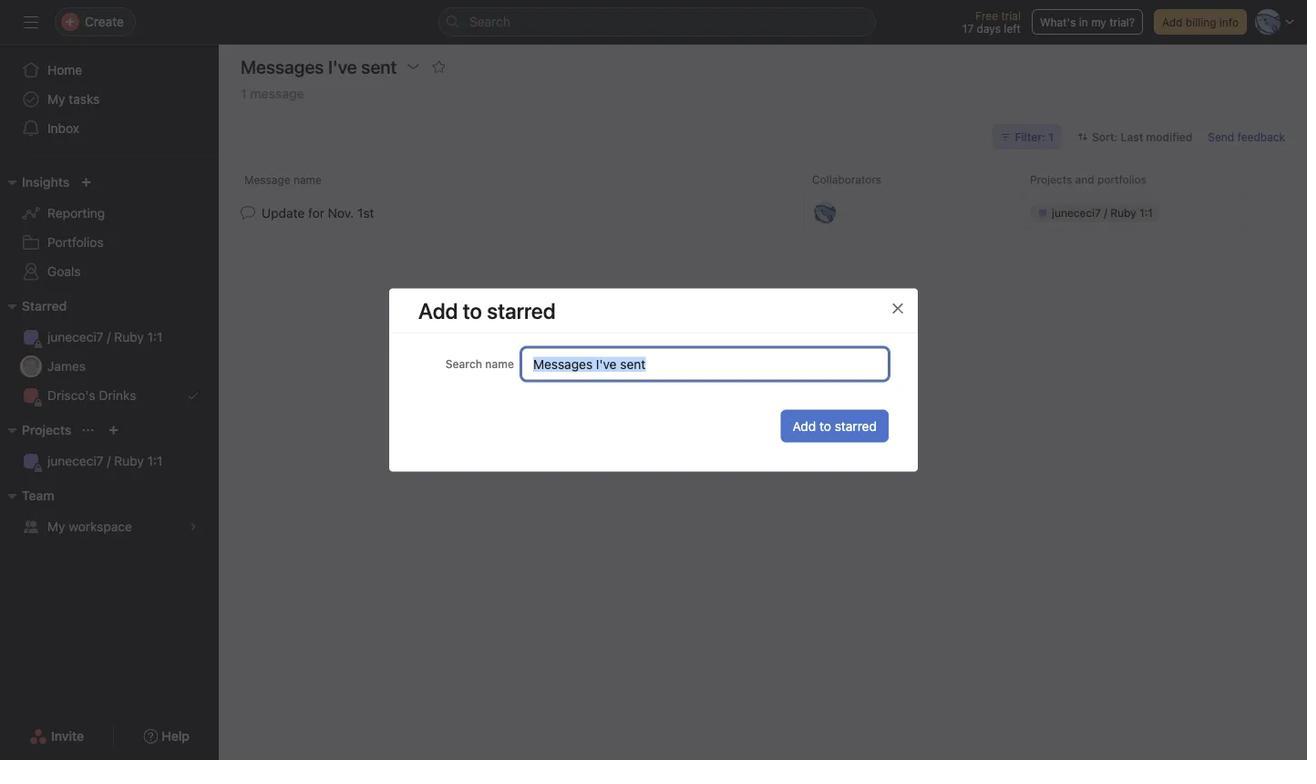 Task type: vqa. For each thing, say whether or not it's contained in the screenshot.
topmost 'Search'
yes



Task type: locate. For each thing, give the bounding box(es) containing it.
0 vertical spatial /
[[107, 330, 111, 345]]

2 junececi7 from the top
[[47, 454, 103, 469]]

0 horizontal spatial add to starred
[[418, 298, 556, 323]]

add billing info
[[1162, 15, 1239, 28]]

free trial 17 days left
[[962, 9, 1021, 35]]

goals link
[[11, 257, 208, 286]]

0 vertical spatial add
[[1162, 15, 1183, 28]]

1:1 up teams element
[[147, 454, 163, 469]]

1 horizontal spatial add
[[793, 418, 816, 433]]

1 vertical spatial my
[[47, 519, 65, 534]]

search for search name
[[446, 358, 482, 371]]

0 vertical spatial projects
[[1030, 173, 1072, 186]]

None text field
[[521, 348, 889, 381]]

junececi7 / ruby 1:1 link
[[11, 323, 208, 352], [11, 447, 208, 476]]

1 junececi7 / ruby 1:1 from the top
[[47, 330, 163, 345]]

projects inside projects dropdown button
[[22, 423, 71, 438]]

my for my workspace
[[47, 519, 65, 534]]

1 horizontal spatial name
[[485, 358, 514, 371]]

1 vertical spatial search
[[446, 358, 482, 371]]

2 1:1 from the top
[[147, 454, 163, 469]]

to inside button
[[820, 418, 831, 433]]

starred inside button
[[835, 418, 877, 433]]

junececi7 / ruby 1:1 inside starred 'element'
[[47, 330, 163, 345]]

2 ruby from the top
[[114, 454, 144, 469]]

conversation name for update for nov. 1st cell
[[219, 196, 804, 230]]

to
[[463, 298, 482, 323], [820, 418, 831, 433]]

search for search
[[469, 14, 510, 29]]

1 / from the top
[[107, 330, 111, 345]]

1 message button
[[241, 86, 304, 110]]

add to starred
[[418, 298, 556, 323], [793, 418, 877, 433]]

search list box
[[438, 7, 876, 36]]

1 vertical spatial ruby
[[114, 454, 144, 469]]

close image
[[891, 301, 905, 316]]

1 vertical spatial /
[[107, 454, 111, 469]]

starred
[[487, 298, 556, 323], [835, 418, 877, 433]]

my down team
[[47, 519, 65, 534]]

0 vertical spatial starred
[[487, 298, 556, 323]]

name for search name
[[485, 358, 514, 371]]

portfolios
[[1098, 173, 1147, 186]]

trial?
[[1110, 15, 1135, 28]]

1 vertical spatial add to starred
[[793, 418, 877, 433]]

filter: 1 button
[[992, 124, 1062, 150]]

projects left and
[[1030, 173, 1072, 186]]

1 vertical spatial 1:1
[[147, 454, 163, 469]]

my left tasks
[[47, 92, 65, 107]]

projects element
[[0, 414, 219, 480]]

junececi7
[[47, 330, 103, 345], [47, 454, 103, 469]]

junececi7 up james
[[47, 330, 103, 345]]

in
[[1079, 15, 1088, 28]]

search button
[[438, 7, 876, 36]]

inbox
[[47, 121, 79, 136]]

1 vertical spatial projects
[[22, 423, 71, 438]]

2 junececi7 / ruby 1:1 from the top
[[47, 454, 163, 469]]

goals
[[47, 264, 81, 279]]

2 vertical spatial add
[[793, 418, 816, 433]]

my inside global element
[[47, 92, 65, 107]]

0 vertical spatial junececi7
[[47, 330, 103, 345]]

ruby inside projects element
[[114, 454, 144, 469]]

1 left message
[[241, 86, 247, 101]]

junececi7 down projects dropdown button
[[47, 454, 103, 469]]

1
[[241, 86, 247, 101], [1049, 130, 1054, 143]]

my inside teams element
[[47, 519, 65, 534]]

1 ruby from the top
[[114, 330, 144, 345]]

0 vertical spatial name
[[293, 173, 322, 186]]

junececi7 / ruby 1:1 link up james
[[11, 323, 208, 352]]

ruby inside starred 'element'
[[114, 330, 144, 345]]

name
[[293, 173, 322, 186], [485, 358, 514, 371]]

0 horizontal spatial starred
[[487, 298, 556, 323]]

1 vertical spatial junececi7 / ruby 1:1
[[47, 454, 163, 469]]

drisco's drinks
[[47, 388, 136, 403]]

drinks
[[99, 388, 136, 403]]

1 horizontal spatial starred
[[835, 418, 877, 433]]

tasks
[[69, 92, 100, 107]]

ruby up drinks
[[114, 330, 144, 345]]

billing
[[1186, 15, 1217, 28]]

reporting
[[47, 206, 105, 221]]

projects button
[[0, 419, 71, 441]]

1 junececi7 from the top
[[47, 330, 103, 345]]

1 vertical spatial to
[[820, 418, 831, 433]]

2 horizontal spatial add
[[1162, 15, 1183, 28]]

1 vertical spatial name
[[485, 358, 514, 371]]

my tasks
[[47, 92, 100, 107]]

1 vertical spatial starred
[[835, 418, 877, 433]]

0 horizontal spatial 1
[[241, 86, 247, 101]]

ruby for 2nd junececi7 / ruby 1:1 link from the bottom of the page
[[114, 330, 144, 345]]

1 vertical spatial 1
[[1049, 130, 1054, 143]]

1 right filter:
[[1049, 130, 1054, 143]]

junececi7 inside projects element
[[47, 454, 103, 469]]

junececi7 / ruby 1:1 up teams element
[[47, 454, 163, 469]]

name inside row
[[293, 173, 322, 186]]

home link
[[11, 56, 208, 85]]

add inside add to starred button
[[793, 418, 816, 433]]

starred element
[[0, 290, 219, 414]]

1 horizontal spatial projects
[[1030, 173, 1072, 186]]

1:1
[[147, 330, 163, 345], [147, 454, 163, 469]]

/
[[107, 330, 111, 345], [107, 454, 111, 469]]

send
[[1208, 130, 1235, 143]]

projects
[[1030, 173, 1072, 186], [22, 423, 71, 438]]

0 horizontal spatial projects
[[22, 423, 71, 438]]

0 vertical spatial to
[[463, 298, 482, 323]]

projects down drisco's
[[22, 423, 71, 438]]

search inside search button
[[469, 14, 510, 29]]

/ inside starred 'element'
[[107, 330, 111, 345]]

0 horizontal spatial add
[[418, 298, 458, 323]]

1:1 up drisco's drinks link
[[147, 330, 163, 345]]

my
[[47, 92, 65, 107], [47, 519, 65, 534]]

send feedback link
[[1208, 129, 1285, 145]]

0 vertical spatial junececi7 / ruby 1:1
[[47, 330, 163, 345]]

my
[[1091, 15, 1107, 28]]

nov.
[[328, 205, 354, 220]]

portfolios link
[[11, 228, 208, 257]]

junececi7 / ruby 1:1 up james
[[47, 330, 163, 345]]

home
[[47, 62, 82, 77]]

0 vertical spatial junececi7 / ruby 1:1 link
[[11, 323, 208, 352]]

/ up drisco's drinks link
[[107, 330, 111, 345]]

row
[[219, 162, 1307, 196], [241, 195, 1285, 197]]

james
[[47, 359, 86, 374]]

2 / from the top
[[107, 454, 111, 469]]

add to starred button
[[781, 410, 889, 443]]

0 horizontal spatial name
[[293, 173, 322, 186]]

junececi7 / ruby 1:1
[[47, 330, 163, 345], [47, 454, 163, 469]]

17
[[962, 22, 974, 35]]

ruby up teams element
[[114, 454, 144, 469]]

0 vertical spatial search
[[469, 14, 510, 29]]

0 vertical spatial 1:1
[[147, 330, 163, 345]]

1 message
[[241, 86, 304, 101]]

trial
[[1001, 9, 1021, 22]]

teams element
[[0, 480, 219, 545]]

1 vertical spatial junececi7 / ruby 1:1 link
[[11, 447, 208, 476]]

2 junececi7 / ruby 1:1 link from the top
[[11, 447, 208, 476]]

drisco's
[[47, 388, 95, 403]]

0 vertical spatial ruby
[[114, 330, 144, 345]]

1 horizontal spatial to
[[820, 418, 831, 433]]

1 vertical spatial junececi7
[[47, 454, 103, 469]]

my tasks link
[[11, 85, 208, 114]]

1 horizontal spatial add to starred
[[793, 418, 877, 433]]

hide sidebar image
[[24, 15, 38, 29]]

search
[[469, 14, 510, 29], [446, 358, 482, 371]]

/ up teams element
[[107, 454, 111, 469]]

projects for projects
[[22, 423, 71, 438]]

1st
[[357, 205, 374, 220]]

junececi7 / ruby 1:1 link up teams element
[[11, 447, 208, 476]]

0 vertical spatial 1
[[241, 86, 247, 101]]

what's
[[1040, 15, 1076, 28]]

1 1:1 from the top
[[147, 330, 163, 345]]

1:1 inside starred 'element'
[[147, 330, 163, 345]]

starred
[[22, 299, 67, 314]]

ruby
[[114, 330, 144, 345], [114, 454, 144, 469]]

add
[[1162, 15, 1183, 28], [418, 298, 458, 323], [793, 418, 816, 433]]

0 vertical spatial my
[[47, 92, 65, 107]]

2 my from the top
[[47, 519, 65, 534]]

1 my from the top
[[47, 92, 65, 107]]



Task type: describe. For each thing, give the bounding box(es) containing it.
reporting link
[[11, 199, 208, 228]]

free
[[975, 9, 998, 22]]

left
[[1004, 22, 1021, 35]]

projects for projects and portfolios
[[1030, 173, 1072, 186]]

collaborators
[[812, 173, 882, 186]]

0 horizontal spatial to
[[463, 298, 482, 323]]

add inside the add billing info button
[[1162, 15, 1183, 28]]

insights
[[22, 175, 70, 190]]

insights element
[[0, 166, 219, 290]]

inbox link
[[11, 114, 208, 143]]

/ inside projects element
[[107, 454, 111, 469]]

filter: 1
[[1015, 130, 1054, 143]]

for
[[308, 205, 325, 220]]

message
[[244, 173, 290, 186]]

i've sent
[[328, 56, 397, 77]]

update
[[262, 205, 305, 220]]

starred button
[[0, 295, 67, 317]]

message
[[250, 86, 304, 101]]

my workspace link
[[11, 512, 208, 542]]

what's in my trial?
[[1040, 15, 1135, 28]]

info
[[1220, 15, 1239, 28]]

filter:
[[1015, 130, 1046, 143]]

0 vertical spatial add to starred
[[418, 298, 556, 323]]

name for message name
[[293, 173, 322, 186]]

add billing info button
[[1154, 9, 1247, 35]]

what's in my trial? button
[[1032, 9, 1143, 35]]

team
[[22, 488, 54, 503]]

days
[[977, 22, 1001, 35]]

and
[[1075, 173, 1095, 186]]

update for nov. 1st
[[262, 205, 374, 220]]

messages i've sent
[[241, 56, 397, 77]]

search name
[[446, 358, 514, 371]]

invite
[[51, 729, 84, 744]]

1:1 inside projects element
[[147, 454, 163, 469]]

1 vertical spatial add
[[418, 298, 458, 323]]

projects and portfolios
[[1030, 173, 1147, 186]]

1 horizontal spatial 1
[[1049, 130, 1054, 143]]

1 junececi7 / ruby 1:1 link from the top
[[11, 323, 208, 352]]

send feedback
[[1208, 130, 1285, 143]]

add to starred image
[[432, 59, 446, 74]]

junececi7 / ruby 1:1 inside projects element
[[47, 454, 163, 469]]

ja
[[25, 360, 37, 373]]

junececi7 inside starred 'element'
[[47, 330, 103, 345]]

portfolios
[[47, 235, 104, 250]]

invite button
[[17, 720, 96, 753]]

add to starred inside button
[[793, 418, 877, 433]]

junececi7 / ruby 1:1 link inside projects element
[[11, 447, 208, 476]]

messages
[[241, 56, 324, 77]]

row containing message name
[[219, 162, 1307, 196]]

message name
[[244, 173, 322, 186]]

feedback
[[1238, 130, 1285, 143]]

my for my tasks
[[47, 92, 65, 107]]

team button
[[0, 485, 54, 507]]

ruby for junececi7 / ruby 1:1 link inside projects element
[[114, 454, 144, 469]]

drisco's drinks link
[[11, 381, 208, 410]]

global element
[[0, 45, 219, 154]]

insights button
[[0, 171, 70, 193]]

workspace
[[69, 519, 132, 534]]

my workspace
[[47, 519, 132, 534]]

update for nov. 1st row
[[219, 195, 1307, 231]]



